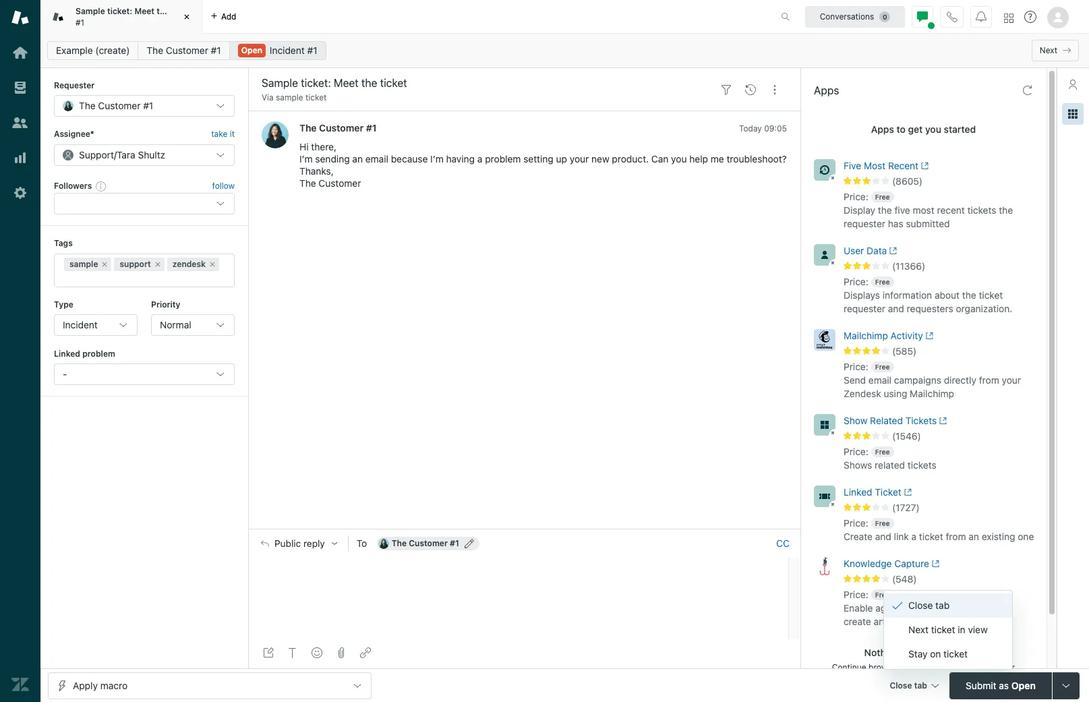 Task type: vqa. For each thing, say whether or not it's contained in the screenshot.


Task type: locate. For each thing, give the bounding box(es) containing it.
stay on ticket menu item
[[884, 642, 1013, 667]]

the right recent on the right of the page
[[999, 204, 1013, 216]]

(opens in a new tab) image inside show related tickets link
[[937, 417, 948, 425]]

take it button
[[211, 128, 235, 142]]

linked up -
[[54, 349, 80, 359]]

knowledge capture
[[844, 558, 930, 569]]

the customer #1 link up there,
[[300, 122, 377, 134]]

you right can
[[671, 153, 687, 165]]

0 vertical spatial mailchimp
[[844, 330, 888, 341]]

0 vertical spatial next
[[1040, 45, 1058, 55]]

to left "get"
[[897, 123, 906, 135]]

Subject field
[[259, 75, 712, 91]]

requester element
[[54, 95, 235, 117]]

incident down "type"
[[63, 319, 98, 331]]

menu containing close tab
[[884, 590, 1013, 670]]

setting
[[524, 153, 554, 165]]

(opens in a new tab) image
[[887, 247, 898, 255], [923, 332, 934, 340], [937, 417, 948, 425], [902, 489, 912, 497]]

email up using
[[869, 374, 892, 386]]

free down ticket
[[876, 519, 890, 528]]

(opens in a new tab) image for five most recent
[[919, 162, 929, 170]]

the up apps at bottom right
[[906, 662, 918, 673]]

price:
[[844, 191, 869, 202], [844, 276, 869, 287], [844, 361, 869, 372], [844, 446, 869, 457], [844, 517, 869, 529], [844, 589, 869, 600]]

your inside nothing catches your eye? continue browsing the zendesk marketplace for 600+ apps and integrations
[[940, 647, 960, 658]]

3 free from the top
[[876, 363, 890, 371]]

(opens in a new tab) image inside five most recent link
[[919, 162, 929, 170]]

price: for displays
[[844, 276, 869, 287]]

1 vertical spatial sample
[[69, 259, 98, 269]]

requester down display
[[844, 218, 886, 229]]

mailchimp down the displays
[[844, 330, 888, 341]]

agents
[[876, 602, 905, 614]]

0 vertical spatial from
[[979, 374, 1000, 386]]

close tab down browsing
[[890, 680, 928, 691]]

1 horizontal spatial incident
[[270, 45, 305, 56]]

email inside price: free send email campaigns directly from your zendesk using mailchimp
[[869, 374, 892, 386]]

from right directly
[[979, 374, 1000, 386]]

remove image right support on the top
[[154, 260, 162, 268]]

4 free from the top
[[876, 448, 890, 456]]

thanks,
[[300, 166, 334, 177]]

5 price: from the top
[[844, 517, 869, 529]]

can
[[652, 153, 669, 165]]

1 horizontal spatial i'm
[[431, 153, 444, 165]]

email left because
[[366, 153, 389, 165]]

your inside "hi there, i'm sending an email because i'm having a problem setting up your new product. can you help me troubleshoot? thanks, the customer"
[[570, 153, 589, 165]]

close tab up "tickets."
[[909, 600, 950, 611]]

as
[[999, 680, 1009, 691]]

0 horizontal spatial sample
[[69, 259, 98, 269]]

0 horizontal spatial incident
[[63, 319, 98, 331]]

1 horizontal spatial sample
[[276, 92, 303, 103]]

zendesk
[[173, 259, 206, 269]]

capture
[[895, 558, 930, 569]]

0 vertical spatial close tab
[[909, 600, 950, 611]]

assignee* element
[[54, 144, 235, 166]]

displays
[[844, 289, 880, 301]]

0 horizontal spatial tab
[[915, 680, 928, 691]]

free up agents
[[876, 591, 890, 599]]

0 vertical spatial requester
[[844, 218, 886, 229]]

from down the 3 stars. 1727 reviews. 'element'
[[946, 531, 966, 542]]

and inside nothing catches your eye? continue browsing the zendesk marketplace for 600+ apps and integrations
[[915, 673, 929, 683]]

free inside price: free create and link a ticket from an existing one
[[876, 519, 890, 528]]

0 horizontal spatial your
[[570, 153, 589, 165]]

and
[[888, 303, 905, 314], [876, 531, 892, 542], [996, 602, 1012, 614], [915, 673, 929, 683]]

6 free from the top
[[876, 591, 890, 599]]

0 horizontal spatial linked
[[54, 349, 80, 359]]

free for information
[[876, 278, 890, 286]]

price: up create
[[844, 517, 869, 529]]

1 horizontal spatial linked
[[844, 486, 873, 498]]

free inside price: free display the five most recent tickets the requester has submitted
[[876, 193, 890, 201]]

follow button
[[212, 180, 235, 192]]

support
[[120, 259, 151, 269]]

1 horizontal spatial tab
[[936, 600, 950, 611]]

1 vertical spatial to
[[908, 602, 917, 614]]

6 price: from the top
[[844, 589, 869, 600]]

directly
[[944, 374, 977, 386]]

0 vertical spatial tickets
[[968, 204, 997, 216]]

price: free shows related tickets
[[844, 446, 937, 471]]

customer left edit user image at left
[[409, 539, 448, 549]]

the customer #1 right customer@example.com image at bottom left
[[392, 539, 459, 549]]

the customer #1 up there,
[[300, 122, 377, 134]]

and right apps at bottom right
[[915, 673, 929, 683]]

user
[[844, 245, 865, 256]]

2 remove image from the left
[[208, 260, 217, 268]]

0 horizontal spatial next
[[909, 624, 929, 636]]

free up 'related'
[[876, 448, 890, 456]]

edit user image
[[465, 539, 474, 549]]

zendesk down on
[[921, 662, 953, 673]]

the down thanks,
[[300, 178, 316, 189]]

new
[[592, 153, 610, 165]]

0 horizontal spatial zendesk
[[844, 388, 882, 399]]

tab
[[936, 600, 950, 611], [915, 680, 928, 691]]

incident button
[[54, 314, 138, 336]]

displays possible ticket submission types image
[[1061, 680, 1072, 691]]

an right sending in the top of the page
[[352, 153, 363, 165]]

i'm left having
[[431, 153, 444, 165]]

0 vertical spatial sample
[[276, 92, 303, 103]]

tab
[[40, 0, 202, 34]]

add attachment image
[[336, 648, 347, 658]]

(opens in a new tab) image for knowledge capture
[[930, 560, 940, 568]]

user data
[[844, 245, 887, 256]]

about
[[935, 289, 960, 301]]

0 horizontal spatial the customer #1 link
[[138, 41, 230, 60]]

0 vertical spatial apps
[[814, 84, 840, 96]]

4 stars. 548 reviews. element
[[844, 573, 1039, 586]]

1 i'm from the left
[[300, 153, 313, 165]]

a right having
[[478, 153, 483, 165]]

1 horizontal spatial mailchimp
[[910, 388, 955, 399]]

from inside price: free create and link a ticket from an existing one
[[946, 531, 966, 542]]

1 vertical spatial an
[[969, 531, 980, 542]]

1 vertical spatial apps
[[871, 123, 895, 135]]

free inside "price: free enable agents to search, link, flag, and create articles from tickets."
[[876, 591, 890, 599]]

you right "get"
[[926, 123, 942, 135]]

tickets up linked ticket 'link'
[[908, 459, 937, 471]]

the customer #1
[[147, 45, 221, 56], [79, 100, 153, 112], [300, 122, 377, 134], [392, 539, 459, 549]]

and left the link
[[876, 531, 892, 542]]

remove image right zendesk
[[208, 260, 217, 268]]

link,
[[954, 602, 971, 614]]

show
[[844, 415, 868, 426]]

1 horizontal spatial tickets
[[968, 204, 997, 216]]

tab inside menu item
[[936, 600, 950, 611]]

1 horizontal spatial next
[[1040, 45, 1058, 55]]

open right as
[[1012, 680, 1036, 691]]

1 vertical spatial close tab
[[890, 680, 928, 691]]

1 vertical spatial incident
[[63, 319, 98, 331]]

incident for incident #1
[[270, 45, 305, 56]]

600+
[[871, 673, 892, 683]]

next for next ticket in view
[[909, 624, 929, 636]]

(opens in a new tab) image inside mailchimp activity link
[[923, 332, 934, 340]]

0 horizontal spatial tickets
[[908, 459, 937, 471]]

5 free from the top
[[876, 519, 890, 528]]

reporting image
[[11, 149, 29, 167]]

five
[[895, 204, 911, 216]]

(opens in a new tab) image up 3 stars. 1546 reviews. element
[[937, 417, 948, 425]]

filter image
[[721, 84, 732, 95]]

problem
[[485, 153, 521, 165], [82, 349, 115, 359]]

1 vertical spatial tab
[[915, 680, 928, 691]]

1 vertical spatial mailchimp
[[910, 388, 955, 399]]

incident
[[270, 45, 305, 56], [63, 319, 98, 331]]

sending
[[315, 153, 350, 165]]

price: inside price: free shows related tickets
[[844, 446, 869, 457]]

0 vertical spatial close
[[909, 600, 933, 611]]

#1 inside the customer #1 link
[[211, 45, 221, 56]]

email
[[366, 153, 389, 165], [869, 374, 892, 386]]

0 horizontal spatial a
[[478, 153, 483, 165]]

the down requester
[[79, 100, 96, 112]]

mailchimp down campaigns
[[910, 388, 955, 399]]

knowledge capture link
[[844, 557, 1015, 573]]

sample
[[76, 6, 105, 16]]

price: for send
[[844, 361, 869, 372]]

0 horizontal spatial remove image
[[154, 260, 162, 268]]

incident up via sample ticket
[[270, 45, 305, 56]]

1 vertical spatial tickets
[[908, 459, 937, 471]]

0 vertical spatial the customer #1 link
[[138, 41, 230, 60]]

secondary element
[[40, 37, 1090, 64]]

1 horizontal spatial from
[[946, 531, 966, 542]]

price: for create
[[844, 517, 869, 529]]

ticket up knowledge capture link
[[919, 531, 944, 542]]

0 horizontal spatial problem
[[82, 349, 115, 359]]

requester
[[844, 218, 886, 229], [844, 303, 886, 314]]

link
[[894, 531, 909, 542]]

1 vertical spatial linked
[[844, 486, 873, 498]]

1 horizontal spatial problem
[[485, 153, 521, 165]]

1 vertical spatial (opens in a new tab) image
[[930, 560, 940, 568]]

ticket right meet
[[172, 6, 194, 16]]

marketplace
[[956, 662, 1003, 673]]

and inside price: free create and link a ticket from an existing one
[[876, 531, 892, 542]]

linked problem element
[[54, 364, 235, 385]]

linked inside 'link'
[[844, 486, 873, 498]]

you inside "hi there, i'm sending an email because i'm having a problem setting up your new product. can you help me troubleshoot? thanks, the customer"
[[671, 153, 687, 165]]

(opens in a new tab) image up 4 stars. 548 reviews. element
[[930, 560, 940, 568]]

free up the displays
[[876, 278, 890, 286]]

zendesk down send
[[844, 388, 882, 399]]

2 free from the top
[[876, 278, 890, 286]]

1 vertical spatial from
[[946, 531, 966, 542]]

menu
[[884, 590, 1013, 670]]

tickets
[[968, 204, 997, 216], [908, 459, 937, 471]]

2 vertical spatial your
[[940, 647, 960, 658]]

has
[[888, 218, 904, 229]]

free inside price: free displays information about the ticket requester and requesters organization.
[[876, 278, 890, 286]]

sample left remove icon
[[69, 259, 98, 269]]

linked ticket link
[[844, 486, 1015, 502]]

price: up the displays
[[844, 276, 869, 287]]

1 vertical spatial a
[[912, 531, 917, 542]]

customer up there,
[[319, 122, 364, 134]]

add link (cmd k) image
[[360, 648, 371, 658]]

next inside menu item
[[909, 624, 929, 636]]

1 horizontal spatial remove image
[[208, 260, 217, 268]]

0 vertical spatial problem
[[485, 153, 521, 165]]

price: inside price: free display the five most recent tickets the requester has submitted
[[844, 191, 869, 202]]

price: inside "price: free enable agents to search, link, flag, and create articles from tickets."
[[844, 589, 869, 600]]

#1
[[76, 17, 84, 27], [211, 45, 221, 56], [307, 45, 317, 56], [143, 100, 153, 112], [366, 122, 377, 134], [450, 539, 459, 549]]

free for related
[[876, 448, 890, 456]]

tags
[[54, 238, 73, 248]]

1 vertical spatial zendesk
[[921, 662, 953, 673]]

free inside price: free shows related tickets
[[876, 448, 890, 456]]

1 vertical spatial open
[[1012, 680, 1036, 691]]

mailchimp
[[844, 330, 888, 341], [910, 388, 955, 399]]

the customer #1 down requester
[[79, 100, 153, 112]]

using
[[884, 388, 908, 399]]

0 horizontal spatial an
[[352, 153, 363, 165]]

(opens in a new tab) image for user data
[[887, 247, 898, 255]]

next for next
[[1040, 45, 1058, 55]]

problem down incident popup button
[[82, 349, 115, 359]]

2 price: from the top
[[844, 276, 869, 287]]

get
[[908, 123, 923, 135]]

apps left "get"
[[871, 123, 895, 135]]

price: free display the five most recent tickets the requester has submitted
[[844, 191, 1013, 229]]

(opens in a new tab) image up 4 stars. 585 reviews. element
[[923, 332, 934, 340]]

close right agents
[[909, 600, 933, 611]]

1 horizontal spatial to
[[908, 602, 917, 614]]

0 vertical spatial to
[[897, 123, 906, 135]]

0 vertical spatial an
[[352, 153, 363, 165]]

2 horizontal spatial from
[[979, 374, 1000, 386]]

via
[[262, 92, 274, 103]]

0 horizontal spatial apps
[[814, 84, 840, 96]]

1 horizontal spatial an
[[969, 531, 980, 542]]

1 horizontal spatial your
[[940, 647, 960, 658]]

(opens in a new tab) image up (11366)
[[887, 247, 898, 255]]

campaigns
[[894, 374, 942, 386]]

customer down sending in the top of the page
[[319, 178, 361, 189]]

(8605)
[[893, 175, 923, 187]]

1 horizontal spatial email
[[869, 374, 892, 386]]

remove image for support
[[154, 260, 162, 268]]

(opens in a new tab) image inside knowledge capture link
[[930, 560, 940, 568]]

3 price: from the top
[[844, 361, 869, 372]]

tabs tab list
[[40, 0, 767, 34]]

(opens in a new tab) image for mailchimp activity
[[923, 332, 934, 340]]

price: inside price: free create and link a ticket from an existing one
[[844, 517, 869, 529]]

0 vertical spatial zendesk
[[844, 388, 882, 399]]

from inside price: free send email campaigns directly from your zendesk using mailchimp
[[979, 374, 1000, 386]]

price: up shows
[[844, 446, 869, 457]]

1 price: from the top
[[844, 191, 869, 202]]

customer down close image
[[166, 45, 208, 56]]

4 price: from the top
[[844, 446, 869, 457]]

the right meet
[[157, 6, 170, 16]]

ticket inside price: free displays information about the ticket requester and requesters organization.
[[979, 289, 1003, 301]]

0 horizontal spatial open
[[241, 45, 263, 55]]

add
[[221, 11, 236, 21]]

customer up support / tara shultz
[[98, 100, 141, 112]]

tickets right recent on the right of the page
[[968, 204, 997, 216]]

#1 inside sample ticket: meet the ticket #1
[[76, 17, 84, 27]]

close down browsing
[[890, 680, 913, 691]]

ticket right on
[[944, 648, 968, 660]]

2 vertical spatial from
[[908, 616, 929, 627]]

close
[[909, 600, 933, 611], [890, 680, 913, 691]]

and right flag,
[[996, 602, 1012, 614]]

followers
[[54, 181, 92, 191]]

1 vertical spatial close
[[890, 680, 913, 691]]

4 stars. 585 reviews. element
[[844, 345, 1039, 358]]

example
[[56, 45, 93, 56]]

open left "incident #1"
[[241, 45, 263, 55]]

(opens in a new tab) image inside user data link
[[887, 247, 898, 255]]

sample right via
[[276, 92, 303, 103]]

a inside "hi there, i'm sending an email because i'm having a problem setting up your new product. can you help me troubleshoot? thanks, the customer"
[[478, 153, 483, 165]]

stay on ticket
[[909, 648, 968, 660]]

problem left setting
[[485, 153, 521, 165]]

recent
[[889, 160, 919, 171]]

1 remove image from the left
[[154, 260, 162, 268]]

to
[[357, 538, 367, 549]]

remove image
[[154, 260, 162, 268], [208, 260, 217, 268]]

up
[[556, 153, 567, 165]]

five most recent link
[[844, 159, 1015, 175]]

1 horizontal spatial apps
[[871, 123, 895, 135]]

price: up display
[[844, 191, 869, 202]]

the right customer@example.com image at bottom left
[[392, 539, 407, 549]]

user data link
[[844, 244, 1015, 260]]

(opens in a new tab) image up (8605)
[[919, 162, 929, 170]]

info on adding followers image
[[96, 181, 107, 192]]

price: free displays information about the ticket requester and requesters organization.
[[844, 276, 1013, 314]]

1 vertical spatial email
[[869, 374, 892, 386]]

your right directly
[[1002, 374, 1021, 386]]

requester inside price: free displays information about the ticket requester and requesters organization.
[[844, 303, 886, 314]]

incident inside secondary element
[[270, 45, 305, 56]]

a right the link
[[912, 531, 917, 542]]

apps right ticket actions image
[[814, 84, 840, 96]]

(11366)
[[893, 260, 926, 272]]

mailchimp activity
[[844, 330, 923, 341]]

1 free from the top
[[876, 193, 890, 201]]

your right up
[[570, 153, 589, 165]]

1 vertical spatial the customer #1 link
[[300, 122, 377, 134]]

normal
[[160, 319, 191, 331]]

1 vertical spatial problem
[[82, 349, 115, 359]]

price: inside price: free displays information about the ticket requester and requesters organization.
[[844, 276, 869, 287]]

3 stars. 1546 reviews. element
[[844, 430, 1039, 443]]

the up organization.
[[963, 289, 977, 301]]

linked down shows
[[844, 486, 873, 498]]

most
[[864, 160, 886, 171]]

0 vertical spatial your
[[570, 153, 589, 165]]

0 horizontal spatial i'm
[[300, 153, 313, 165]]

free inside price: free send email campaigns directly from your zendesk using mailchimp
[[876, 363, 890, 371]]

sample
[[276, 92, 303, 103], [69, 259, 98, 269]]

1 requester from the top
[[844, 218, 886, 229]]

get help image
[[1025, 11, 1037, 23]]

0 vertical spatial you
[[926, 123, 942, 135]]

(opens in a new tab) image for show related tickets
[[937, 417, 948, 425]]

tab right apps at bottom right
[[915, 680, 928, 691]]

2 requester from the top
[[844, 303, 886, 314]]

1 vertical spatial next
[[909, 624, 929, 636]]

in
[[958, 624, 966, 636]]

1 vertical spatial requester
[[844, 303, 886, 314]]

1 vertical spatial you
[[671, 153, 687, 165]]

(opens in a new tab) image inside linked ticket 'link'
[[902, 489, 912, 497]]

price: up enable
[[844, 589, 869, 600]]

requester down the displays
[[844, 303, 886, 314]]

remove image for zendesk
[[208, 260, 217, 268]]

1 vertical spatial your
[[1002, 374, 1021, 386]]

0 vertical spatial linked
[[54, 349, 80, 359]]

incident inside incident popup button
[[63, 319, 98, 331]]

1 horizontal spatial zendesk
[[921, 662, 953, 673]]

0 vertical spatial (opens in a new tab) image
[[919, 162, 929, 170]]

1 horizontal spatial you
[[926, 123, 942, 135]]

0 horizontal spatial you
[[671, 153, 687, 165]]

ticket right via
[[306, 92, 327, 103]]

(opens in a new tab) image
[[919, 162, 929, 170], [930, 560, 940, 568]]

you
[[926, 123, 942, 135], [671, 153, 687, 165]]

price: free enable agents to search, link, flag, and create articles from tickets.
[[844, 589, 1012, 627]]

to right agents
[[908, 602, 917, 614]]

linked ticket image
[[814, 486, 836, 507]]

hi there, i'm sending an email because i'm having a problem setting up your new product. can you help me troubleshoot? thanks, the customer
[[300, 141, 787, 189]]

tab up "tickets."
[[936, 600, 950, 611]]

tab containing sample ticket: meet the ticket
[[40, 0, 202, 34]]

the down sample ticket: meet the ticket #1
[[147, 45, 163, 56]]

the customer #1 link down close image
[[138, 41, 230, 60]]

price: up send
[[844, 361, 869, 372]]

free up using
[[876, 363, 890, 371]]

the customer #1 link inside secondary element
[[138, 41, 230, 60]]

ticket inside sample ticket: meet the ticket #1
[[172, 6, 194, 16]]

the up hi at the top of the page
[[300, 122, 317, 134]]

0 vertical spatial a
[[478, 153, 483, 165]]

close image
[[180, 10, 194, 24]]

stay
[[909, 648, 928, 660]]

next button
[[1032, 40, 1079, 61]]

and down the information
[[888, 303, 905, 314]]

shultz
[[138, 149, 165, 160]]

from down search,
[[908, 616, 929, 627]]

show related tickets link
[[844, 414, 1015, 430]]

user data image
[[814, 244, 836, 266]]

0 horizontal spatial from
[[908, 616, 929, 627]]

the customer #1 down close image
[[147, 45, 221, 56]]

flag,
[[974, 602, 993, 614]]

an left existing
[[969, 531, 980, 542]]

views image
[[11, 79, 29, 96]]

(opens in a new tab) image up '(1727)'
[[902, 489, 912, 497]]

ticket up organization.
[[979, 289, 1003, 301]]

product.
[[612, 153, 649, 165]]

and inside price: free displays information about the ticket requester and requesters organization.
[[888, 303, 905, 314]]

0 vertical spatial open
[[241, 45, 263, 55]]

0 vertical spatial tab
[[936, 600, 950, 611]]

draft mode image
[[263, 648, 274, 658]]

0 horizontal spatial email
[[366, 153, 389, 165]]

the inside price: free displays information about the ticket requester and requesters organization.
[[963, 289, 977, 301]]

a inside price: free create and link a ticket from an existing one
[[912, 531, 917, 542]]

your down next ticket in view menu item
[[940, 647, 960, 658]]

free up display
[[876, 193, 890, 201]]

apply macro
[[73, 680, 128, 691]]

problem inside "hi there, i'm sending an email because i'm having a problem setting up your new product. can you help me troubleshoot? thanks, the customer"
[[485, 153, 521, 165]]

i'm down hi at the top of the page
[[300, 153, 313, 165]]

price: inside price: free send email campaigns directly from your zendesk using mailchimp
[[844, 361, 869, 372]]

0 vertical spatial incident
[[270, 45, 305, 56]]

linked ticket
[[844, 486, 902, 498]]

1 horizontal spatial a
[[912, 531, 917, 542]]

to
[[897, 123, 906, 135], [908, 602, 917, 614]]

next inside button
[[1040, 45, 1058, 55]]

0 vertical spatial email
[[366, 153, 389, 165]]

2 horizontal spatial your
[[1002, 374, 1021, 386]]

five most recent
[[844, 160, 919, 171]]



Task type: describe. For each thing, give the bounding box(es) containing it.
tab inside dropdown button
[[915, 680, 928, 691]]

shows
[[844, 459, 873, 471]]

tickets inside price: free shows related tickets
[[908, 459, 937, 471]]

and inside "price: free enable agents to search, link, flag, and create articles from tickets."
[[996, 602, 1012, 614]]

an inside "hi there, i'm sending an email because i'm having a problem setting up your new product. can you help me troubleshoot? thanks, the customer"
[[352, 153, 363, 165]]

email inside "hi there, i'm sending an email because i'm having a problem setting up your new product. can you help me troubleshoot? thanks, the customer"
[[366, 153, 389, 165]]

example (create)
[[56, 45, 130, 56]]

0 horizontal spatial to
[[897, 123, 906, 135]]

(585)
[[893, 345, 917, 357]]

#1 inside the requester element
[[143, 100, 153, 112]]

help
[[690, 153, 708, 165]]

ticket:
[[107, 6, 132, 16]]

next ticket in view menu item
[[884, 618, 1013, 642]]

mailchimp inside price: free send email campaigns directly from your zendesk using mailchimp
[[910, 388, 955, 399]]

apps
[[894, 673, 913, 683]]

free for email
[[876, 363, 890, 371]]

me
[[711, 153, 724, 165]]

there,
[[311, 141, 337, 153]]

an inside price: free create and link a ticket from an existing one
[[969, 531, 980, 542]]

existing
[[982, 531, 1016, 542]]

(1546)
[[893, 430, 922, 442]]

1 horizontal spatial open
[[1012, 680, 1036, 691]]

recent
[[937, 204, 965, 216]]

it
[[230, 129, 235, 139]]

0 horizontal spatial mailchimp
[[844, 330, 888, 341]]

3 stars. 11366 reviews. element
[[844, 260, 1039, 273]]

search,
[[919, 602, 951, 614]]

(opens in a new tab) image for linked ticket
[[902, 489, 912, 497]]

example (create) button
[[47, 41, 139, 60]]

(create)
[[95, 45, 130, 56]]

events image
[[746, 84, 756, 95]]

3 stars. 1727 reviews. element
[[844, 502, 1039, 514]]

free for and
[[876, 519, 890, 528]]

Today 09:05 text field
[[739, 124, 787, 134]]

nothing
[[865, 647, 900, 658]]

mailchimp activity image
[[814, 329, 836, 351]]

take it
[[211, 129, 235, 139]]

catches
[[903, 647, 938, 658]]

requester
[[54, 80, 95, 90]]

customers image
[[11, 114, 29, 132]]

sample ticket: meet the ticket #1
[[76, 6, 194, 27]]

customer inside "hi there, i'm sending an email because i'm having a problem setting up your new product. can you help me troubleshoot? thanks, the customer"
[[319, 178, 361, 189]]

organization.
[[956, 303, 1013, 314]]

zendesk image
[[11, 676, 29, 694]]

2 i'm from the left
[[431, 153, 444, 165]]

to inside "price: free enable agents to search, link, flag, and create articles from tickets."
[[908, 602, 917, 614]]

via sample ticket
[[262, 92, 327, 103]]

support / tara shultz
[[79, 149, 165, 160]]

linked for linked problem
[[54, 349, 80, 359]]

for
[[1005, 662, 1016, 673]]

apps for apps to get you started
[[871, 123, 895, 135]]

tara
[[117, 149, 135, 160]]

customer inside the requester element
[[98, 100, 141, 112]]

get started image
[[11, 44, 29, 61]]

(548)
[[893, 573, 917, 585]]

price: free create and link a ticket from an existing one
[[844, 517, 1034, 542]]

normal button
[[151, 314, 235, 336]]

requester inside price: free display the five most recent tickets the requester has submitted
[[844, 218, 886, 229]]

public reply
[[275, 539, 325, 549]]

notifications image
[[976, 11, 987, 22]]

customer@example.com image
[[378, 539, 389, 549]]

insert emojis image
[[312, 648, 322, 658]]

type
[[54, 299, 73, 309]]

meet
[[135, 6, 155, 16]]

the up has
[[878, 204, 892, 216]]

show related tickets
[[844, 415, 937, 426]]

09:05
[[765, 124, 787, 134]]

the inside nothing catches your eye? continue browsing the zendesk marketplace for 600+ apps and integrations
[[906, 662, 918, 673]]

your inside price: free send email campaigns directly from your zendesk using mailchimp
[[1002, 374, 1021, 386]]

close tab inside menu item
[[909, 600, 950, 611]]

close tab menu item
[[884, 594, 1013, 618]]

information
[[883, 289, 933, 301]]

create
[[844, 531, 873, 542]]

customer inside secondary element
[[166, 45, 208, 56]]

close tab inside dropdown button
[[890, 680, 928, 691]]

data
[[867, 245, 887, 256]]

1 horizontal spatial the customer #1 link
[[300, 122, 377, 134]]

add button
[[202, 0, 245, 33]]

one
[[1018, 531, 1034, 542]]

knowledge capture image
[[814, 557, 836, 579]]

tickets.
[[931, 616, 963, 627]]

public reply button
[[249, 530, 348, 558]]

button displays agent's chat status as online. image
[[918, 11, 928, 22]]

price: for shows
[[844, 446, 869, 457]]

open inside secondary element
[[241, 45, 263, 55]]

view
[[968, 624, 988, 636]]

format text image
[[287, 648, 298, 658]]

on
[[931, 648, 941, 660]]

follow
[[212, 181, 235, 191]]

show related tickets image
[[814, 414, 836, 436]]

most
[[913, 204, 935, 216]]

related
[[870, 415, 903, 426]]

free for agents
[[876, 591, 890, 599]]

ticket left in
[[932, 624, 956, 636]]

nothing catches your eye? continue browsing the zendesk marketplace for 600+ apps and integrations
[[832, 647, 1016, 683]]

(1727)
[[893, 502, 920, 513]]

close inside dropdown button
[[890, 680, 913, 691]]

zendesk support image
[[11, 9, 29, 26]]

customer context image
[[1068, 79, 1079, 90]]

incident for incident
[[63, 319, 98, 331]]

five
[[844, 160, 862, 171]]

zendesk products image
[[1005, 13, 1014, 23]]

create
[[844, 616, 872, 627]]

the inside secondary element
[[147, 45, 163, 56]]

avatar image
[[262, 122, 289, 149]]

from inside "price: free enable agents to search, link, flag, and create articles from tickets."
[[908, 616, 929, 627]]

admin image
[[11, 184, 29, 202]]

-
[[63, 369, 67, 380]]

apps for apps
[[814, 84, 840, 96]]

the inside "hi there, i'm sending an email because i'm having a problem setting up your new product. can you help me troubleshoot? thanks, the customer"
[[300, 178, 316, 189]]

priority
[[151, 299, 180, 309]]

take
[[211, 129, 228, 139]]

tickets inside price: free display the five most recent tickets the requester has submitted
[[968, 204, 997, 216]]

ticket inside price: free create and link a ticket from an existing one
[[919, 531, 944, 542]]

followers element
[[54, 193, 235, 215]]

display
[[844, 204, 876, 216]]

send
[[844, 374, 866, 386]]

price: for display
[[844, 191, 869, 202]]

zendesk inside price: free send email campaigns directly from your zendesk using mailchimp
[[844, 388, 882, 399]]

the customer #1 inside the requester element
[[79, 100, 153, 112]]

the inside sample ticket: meet the ticket #1
[[157, 6, 170, 16]]

requesters
[[907, 303, 954, 314]]

hide composer image
[[519, 524, 530, 535]]

remove image
[[101, 260, 109, 268]]

linked problem
[[54, 349, 115, 359]]

browsing
[[869, 662, 904, 673]]

the customer #1 inside secondary element
[[147, 45, 221, 56]]

3 stars. 8605 reviews. element
[[844, 175, 1039, 188]]

apps image
[[1068, 109, 1079, 119]]

eye?
[[963, 647, 983, 658]]

because
[[391, 153, 428, 165]]

price: for enable
[[844, 589, 869, 600]]

zendesk inside nothing catches your eye? continue browsing the zendesk marketplace for 600+ apps and integrations
[[921, 662, 953, 673]]

hi
[[300, 141, 309, 153]]

five most recent image
[[814, 159, 836, 181]]

linked for linked ticket
[[844, 486, 873, 498]]

main element
[[0, 0, 40, 702]]

reply
[[304, 539, 325, 549]]

cc button
[[777, 538, 790, 550]]

close inside menu item
[[909, 600, 933, 611]]

free for the
[[876, 193, 890, 201]]

cc
[[777, 538, 790, 549]]

/
[[114, 149, 117, 160]]

close tab button
[[884, 672, 945, 701]]

ticket actions image
[[770, 84, 781, 95]]

apply
[[73, 680, 98, 691]]

submit as open
[[966, 680, 1036, 691]]



